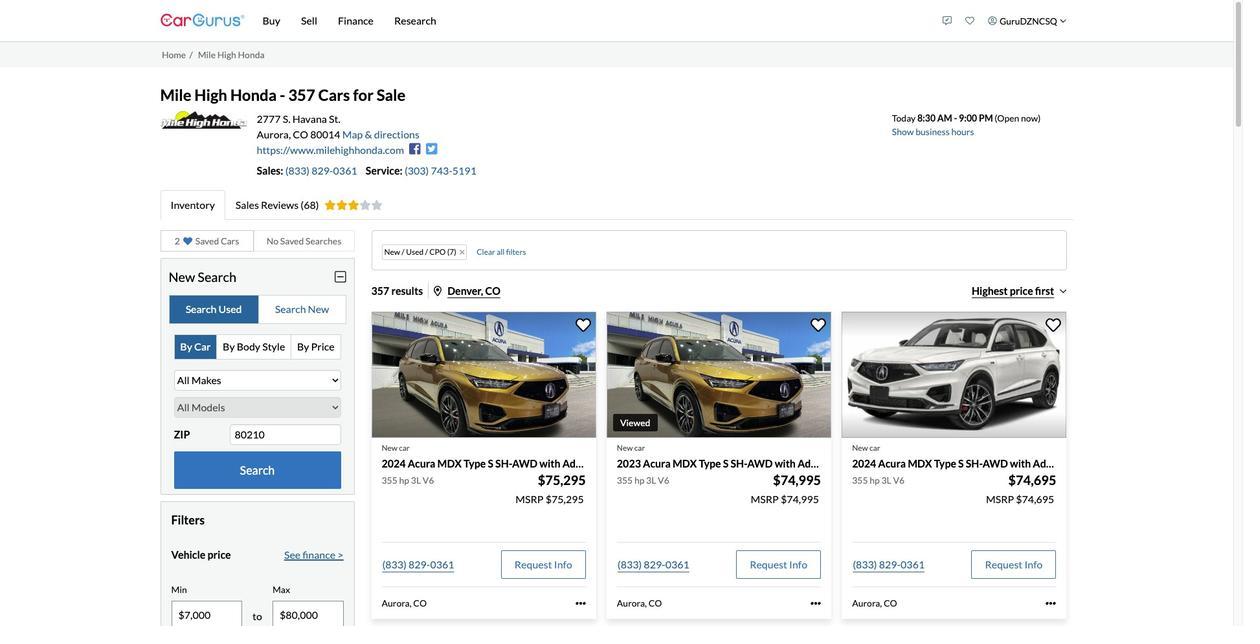 Task type: locate. For each thing, give the bounding box(es) containing it.
0 vertical spatial used
[[406, 248, 423, 257]]

search
[[198, 269, 236, 285], [186, 303, 217, 316], [275, 303, 306, 316], [240, 463, 275, 478]]

2 horizontal spatial 3l
[[881, 475, 891, 486]]

minus square image
[[335, 271, 346, 283]]

0 horizontal spatial used
[[219, 303, 242, 316]]

- inside the 'today 8:30 am - 9:00 pm (open now) show business hours'
[[954, 113, 957, 124]]

tab list containing inventory
[[160, 190, 1073, 220]]

by car
[[180, 341, 211, 353]]

s for $75,295
[[488, 458, 493, 470]]

package inside new car 2023 acura mdx type s sh-awd with advance package
[[840, 458, 879, 470]]

4 star image from the left
[[371, 200, 382, 210]]

/ for new
[[402, 248, 405, 257]]

2 horizontal spatial s
[[958, 458, 964, 470]]

search down new search
[[186, 303, 217, 316]]

&
[[365, 128, 372, 140]]

1 horizontal spatial mile
[[198, 49, 216, 60]]

by inside tab
[[223, 341, 235, 353]]

used left cpo at the top of the page
[[406, 248, 423, 257]]

cars
[[318, 86, 350, 104], [221, 236, 239, 247]]

car for $74,995
[[634, 444, 645, 453]]

0361
[[333, 164, 357, 177], [430, 559, 454, 571], [665, 559, 689, 571], [901, 559, 925, 571]]

hours
[[951, 126, 974, 137]]

2 horizontal spatial info
[[1024, 559, 1043, 571]]

2 horizontal spatial aurora, co
[[852, 599, 897, 610]]

2 request from the left
[[750, 559, 787, 571]]

honda
[[238, 49, 265, 60], [230, 86, 277, 104]]

2 saved from the left
[[280, 236, 304, 247]]

2 hp from the left
[[634, 475, 644, 486]]

3 msrp from the left
[[986, 494, 1014, 506]]

0 horizontal spatial 3l
[[411, 475, 421, 486]]

0 horizontal spatial mile
[[160, 86, 191, 104]]

1 by from the left
[[180, 341, 192, 353]]

1 horizontal spatial -
[[954, 113, 957, 124]]

gurudzncsq menu
[[936, 3, 1073, 39]]

2 sh- from the left
[[731, 458, 747, 470]]

355 hp 3l v6 for $75,295
[[382, 475, 434, 486]]

2 horizontal spatial by
[[297, 341, 309, 353]]

(open
[[995, 113, 1019, 124]]

2 horizontal spatial request
[[985, 559, 1022, 571]]

high up mile high honda logo
[[194, 86, 227, 104]]

car inside new car 2023 acura mdx type s sh-awd with advance package
[[634, 444, 645, 453]]

inventory tab
[[160, 190, 225, 220]]

1 request info button from the left
[[501, 551, 586, 580]]

awd
[[512, 458, 538, 470], [747, 458, 773, 470], [983, 458, 1008, 470]]

aurora, for $74,695
[[852, 599, 882, 610]]

2 horizontal spatial acura
[[878, 458, 906, 470]]

request for $74,995
[[750, 559, 787, 571]]

(833) for $74,995
[[618, 559, 642, 571]]

0 horizontal spatial car
[[399, 444, 410, 453]]

355 hp 3l v6 for $74,995
[[617, 475, 669, 486]]

map & directions link
[[342, 128, 419, 140]]

acura for $74,695
[[878, 458, 906, 470]]

with up $74,995 msrp $74,995
[[775, 458, 796, 470]]

3 (833) 829-0361 button from the left
[[852, 551, 925, 580]]

2 acura from the left
[[643, 458, 671, 470]]

1 horizontal spatial cars
[[318, 86, 350, 104]]

1 vertical spatial used
[[219, 303, 242, 316]]

aurora, co for $74,995
[[617, 599, 662, 610]]

1 horizontal spatial request
[[750, 559, 787, 571]]

1 horizontal spatial hp
[[634, 475, 644, 486]]

advance inside new car 2023 acura mdx type s sh-awd with advance package
[[798, 458, 838, 470]]

awd for $74,995
[[747, 458, 773, 470]]

355 hp 3l v6
[[382, 475, 434, 486], [617, 475, 669, 486], [852, 475, 905, 486]]

package for $74,995
[[840, 458, 879, 470]]

1 with from the left
[[540, 458, 560, 470]]

type for $74,695
[[934, 458, 956, 470]]

1 type from the left
[[464, 458, 486, 470]]

type for $75,295
[[464, 458, 486, 470]]

2 with from the left
[[775, 458, 796, 470]]

2 horizontal spatial hp
[[870, 475, 880, 486]]

new car 2024 acura mdx type s sh-awd with advance package up $74,695 msrp $74,695
[[852, 444, 1114, 470]]

1 horizontal spatial v6
[[658, 475, 669, 486]]

$75,295 msrp $75,295
[[516, 473, 586, 506]]

0 horizontal spatial -
[[280, 86, 285, 104]]

min
[[171, 585, 187, 596]]

829- for $75,295
[[409, 559, 430, 571]]

today
[[892, 113, 916, 124]]

(833) for $74,695
[[853, 559, 877, 571]]

1 horizontal spatial mdx
[[673, 458, 697, 470]]

new car 2024 acura mdx type s sh-awd with advance package for $74,695
[[852, 444, 1114, 470]]

0 horizontal spatial sh-
[[495, 458, 512, 470]]

357
[[288, 86, 315, 104], [371, 285, 389, 297]]

2 horizontal spatial package
[[1075, 458, 1114, 470]]

1 horizontal spatial (833) 829-0361 button
[[617, 551, 690, 580]]

request info for $74,995
[[750, 559, 807, 571]]

2 vertical spatial tab list
[[174, 335, 341, 360]]

3 request info button from the left
[[971, 551, 1056, 580]]

(833) 829-0361 for $74,695
[[853, 559, 925, 571]]

0 horizontal spatial type
[[464, 458, 486, 470]]

search inside search button
[[240, 463, 275, 478]]

1 horizontal spatial awd
[[747, 458, 773, 470]]

search new tab
[[259, 296, 345, 324]]

research button
[[384, 0, 447, 41]]

hp
[[399, 475, 409, 486], [634, 475, 644, 486], [870, 475, 880, 486]]

1 (833) 829-0361 button from the left
[[382, 551, 455, 580]]

s inside new car 2023 acura mdx type s sh-awd with advance package
[[723, 458, 729, 470]]

see finance >
[[284, 549, 343, 561]]

3 aurora, co from the left
[[852, 599, 897, 610]]

1 request from the left
[[515, 559, 552, 571]]

search up style
[[275, 303, 306, 316]]

co
[[293, 128, 308, 140], [485, 285, 500, 297], [413, 599, 427, 610], [649, 599, 662, 610], [884, 599, 897, 610]]

>
[[337, 549, 343, 561]]

3l for $74,995
[[646, 475, 656, 486]]

0 vertical spatial 357
[[288, 86, 315, 104]]

2 horizontal spatial awd
[[983, 458, 1008, 470]]

2 request info from the left
[[750, 559, 807, 571]]

1 v6 from the left
[[423, 475, 434, 486]]

- right am at top right
[[954, 113, 957, 124]]

msrp inside $75,295 msrp $75,295
[[516, 494, 544, 506]]

by left body
[[223, 341, 235, 353]]

1 horizontal spatial 2024
[[852, 458, 876, 470]]

request info button
[[501, 551, 586, 580], [736, 551, 821, 580], [971, 551, 1056, 580]]

3 advance from the left
[[1033, 458, 1073, 470]]

2 horizontal spatial (833) 829-0361 button
[[852, 551, 925, 580]]

tiger eye pearl 2024 acura mdx type s sh-awd with advance package suv / crossover all-wheel drive automatic image
[[371, 312, 596, 438]]

1 355 hp 3l v6 from the left
[[382, 475, 434, 486]]

request for $74,695
[[985, 559, 1022, 571]]

8:30
[[917, 113, 936, 124]]

search inside search new tab
[[275, 303, 306, 316]]

2 by from the left
[[223, 341, 235, 353]]

1 vertical spatial 357
[[371, 285, 389, 297]]

2 advance from the left
[[798, 458, 838, 470]]

honda down buy dropdown button
[[238, 49, 265, 60]]

awd inside new car 2023 acura mdx type s sh-awd with advance package
[[747, 458, 773, 470]]

743-
[[431, 164, 452, 177]]

awd up $75,295 msrp $75,295
[[512, 458, 538, 470]]

acura
[[408, 458, 435, 470], [643, 458, 671, 470], [878, 458, 906, 470]]

0 vertical spatial -
[[280, 86, 285, 104]]

355 hp 3l v6 for $74,695
[[852, 475, 905, 486]]

menu bar containing buy
[[244, 0, 936, 41]]

1 horizontal spatial car
[[634, 444, 645, 453]]

1 horizontal spatial type
[[699, 458, 721, 470]]

1 355 from the left
[[382, 475, 397, 486]]

2
[[175, 236, 180, 247]]

honda up the 2777
[[230, 86, 277, 104]]

2 type from the left
[[699, 458, 721, 470]]

(833)
[[285, 164, 310, 177], [382, 559, 407, 571], [618, 559, 642, 571], [853, 559, 877, 571]]

2 horizontal spatial 355 hp 3l v6
[[852, 475, 905, 486]]

search for search new
[[275, 303, 306, 316]]

mdx for $74,995
[[673, 458, 697, 470]]

3 type from the left
[[934, 458, 956, 470]]

(833) 829-0361 button
[[382, 551, 455, 580], [617, 551, 690, 580], [852, 551, 925, 580]]

0 horizontal spatial aurora, co
[[382, 599, 427, 610]]

3 with from the left
[[1010, 458, 1031, 470]]

new car 2024 acura mdx type s sh-awd with advance package for $75,295
[[382, 444, 644, 470]]

cars down sales at the top of the page
[[221, 236, 239, 247]]

high down cargurus logo homepage link
[[217, 49, 236, 60]]

awd for $74,695
[[983, 458, 1008, 470]]

829-
[[312, 164, 333, 177], [409, 559, 430, 571], [644, 559, 665, 571], [879, 559, 901, 571]]

0 horizontal spatial 355
[[382, 475, 397, 486]]

price
[[311, 341, 335, 353]]

1 hp from the left
[[399, 475, 409, 486]]

1 mdx from the left
[[437, 458, 462, 470]]

info for $74,695
[[1024, 559, 1043, 571]]

0 horizontal spatial 355 hp 3l v6
[[382, 475, 434, 486]]

1 horizontal spatial sh-
[[731, 458, 747, 470]]

1 vertical spatial high
[[194, 86, 227, 104]]

3 v6 from the left
[[893, 475, 905, 486]]

1 vertical spatial tab list
[[169, 295, 346, 324]]

aurora, for $75,295
[[382, 599, 412, 610]]

aurora, co for $74,695
[[852, 599, 897, 610]]

3 car from the left
[[869, 444, 880, 453]]

2 new car 2024 acura mdx type s sh-awd with advance package from the left
[[852, 444, 1114, 470]]

2 mdx from the left
[[673, 458, 697, 470]]

mile right "home" on the top
[[198, 49, 216, 60]]

1 vertical spatial $74,695
[[1016, 494, 1054, 506]]

to
[[253, 610, 262, 623]]

3 awd from the left
[[983, 458, 1008, 470]]

2 v6 from the left
[[658, 475, 669, 486]]

1 saved from the left
[[195, 236, 219, 247]]

awd up $74,695 msrp $74,695
[[983, 458, 1008, 470]]

1 horizontal spatial used
[[406, 248, 423, 257]]

Max text field
[[273, 602, 343, 627]]

0 vertical spatial $74,995
[[773, 473, 821, 488]]

2 horizontal spatial /
[[425, 248, 428, 257]]

by for by price
[[297, 341, 309, 353]]

2 package from the left
[[840, 458, 879, 470]]

0 vertical spatial $74,695
[[1008, 473, 1056, 488]]

1 package from the left
[[605, 458, 644, 470]]

by price tab
[[291, 335, 340, 359]]

lunar silver metallic 2024 acura mdx type s sh-awd with advance package suv / crossover all-wheel drive automatic image
[[842, 312, 1067, 438]]

advance up $74,695 msrp $74,695
[[1033, 458, 1073, 470]]

with up $75,295 msrp $75,295
[[540, 458, 560, 470]]

3 (833) 829-0361 from the left
[[853, 559, 925, 571]]

1 3l from the left
[[411, 475, 421, 486]]

s
[[488, 458, 493, 470], [723, 458, 729, 470], [958, 458, 964, 470]]

hp for $75,295
[[399, 475, 409, 486]]

1 horizontal spatial aurora, co
[[617, 599, 662, 610]]

package
[[605, 458, 644, 470], [840, 458, 879, 470], [1075, 458, 1114, 470]]

0 horizontal spatial 357
[[288, 86, 315, 104]]

by inside by car tab
[[180, 341, 192, 353]]

facebook - mile high honda image
[[409, 143, 421, 156]]

search inside search used tab
[[186, 303, 217, 316]]

used up body
[[219, 303, 242, 316]]

high
[[217, 49, 236, 60], [194, 86, 227, 104]]

vehicle price
[[171, 549, 231, 561]]

2 horizontal spatial sh-
[[966, 458, 983, 470]]

clear
[[477, 248, 495, 257]]

357 up havana
[[288, 86, 315, 104]]

(833) 829-0361 for $74,995
[[618, 559, 689, 571]]

3 by from the left
[[297, 341, 309, 353]]

ellipsis h image for $75,295
[[575, 599, 586, 610]]

type inside new car 2023 acura mdx type s sh-awd with advance package
[[699, 458, 721, 470]]

2 (833) 829-0361 from the left
[[618, 559, 689, 571]]

3 355 hp 3l v6 from the left
[[852, 475, 905, 486]]

2 horizontal spatial request info
[[985, 559, 1043, 571]]

saved right heart image
[[195, 236, 219, 247]]

3 mdx from the left
[[908, 458, 932, 470]]

style
[[262, 341, 285, 353]]

search inside new search dropdown button
[[198, 269, 236, 285]]

1 horizontal spatial 3l
[[646, 475, 656, 486]]

new car 2024 acura mdx type s sh-awd with advance package up $75,295 msrp $75,295
[[382, 444, 644, 470]]

0 horizontal spatial saved
[[195, 236, 219, 247]]

star image
[[324, 200, 336, 210]]

new search
[[169, 269, 236, 285]]

0 horizontal spatial info
[[554, 559, 572, 571]]

(68)
[[301, 199, 319, 211]]

2 info from the left
[[789, 559, 807, 571]]

all
[[497, 248, 505, 257]]

saved right no
[[280, 236, 304, 247]]

with up $74,695 msrp $74,695
[[1010, 458, 1031, 470]]

2024
[[382, 458, 406, 470], [852, 458, 876, 470]]

co for $74,695
[[884, 599, 897, 610]]

1 2024 from the left
[[382, 458, 406, 470]]

gurudzncsq
[[1000, 15, 1057, 26]]

$74,695
[[1008, 473, 1056, 488], [1016, 494, 1054, 506]]

2 355 from the left
[[617, 475, 633, 486]]

2 request info button from the left
[[736, 551, 821, 580]]

map marker alt image
[[434, 286, 442, 296]]

1 horizontal spatial 355
[[617, 475, 633, 486]]

1 (833) 829-0361 from the left
[[382, 559, 454, 571]]

0 horizontal spatial acura
[[408, 458, 435, 470]]

0 horizontal spatial msrp
[[516, 494, 544, 506]]

menu bar
[[244, 0, 936, 41]]

- for 9:00
[[954, 113, 957, 124]]

2024 for $75,295
[[382, 458, 406, 470]]

car for $74,695
[[869, 444, 880, 453]]

car
[[399, 444, 410, 453], [634, 444, 645, 453], [869, 444, 880, 453]]

1 s from the left
[[488, 458, 493, 470]]

gurudzncsq menu item
[[981, 3, 1073, 39]]

with inside new car 2023 acura mdx type s sh-awd with advance package
[[775, 458, 796, 470]]

2 2024 from the left
[[852, 458, 876, 470]]

0 horizontal spatial mdx
[[437, 458, 462, 470]]

3 s from the left
[[958, 458, 964, 470]]

2 msrp from the left
[[751, 494, 779, 506]]

1 car from the left
[[399, 444, 410, 453]]

(833) 829-0361 for $75,295
[[382, 559, 454, 571]]

(833) 829-0361 button for $74,995
[[617, 551, 690, 580]]

new / used / cpo (7) button
[[382, 245, 467, 260]]

msrp inside $74,995 msrp $74,995
[[751, 494, 779, 506]]

1 new car 2024 acura mdx type s sh-awd with advance package from the left
[[382, 444, 644, 470]]

1 horizontal spatial request info button
[[736, 551, 821, 580]]

0 vertical spatial high
[[217, 49, 236, 60]]

2 horizontal spatial (833) 829-0361
[[853, 559, 925, 571]]

mdx for $74,695
[[908, 458, 932, 470]]

chevron down image
[[1060, 17, 1066, 24]]

by left car
[[180, 341, 192, 353]]

sh-
[[495, 458, 512, 470], [731, 458, 747, 470], [966, 458, 983, 470]]

2 horizontal spatial msrp
[[986, 494, 1014, 506]]

awd for $75,295
[[512, 458, 538, 470]]

1 horizontal spatial saved
[[280, 236, 304, 247]]

advance for $74,695
[[1033, 458, 1073, 470]]

355
[[382, 475, 397, 486], [617, 475, 633, 486], [852, 475, 868, 486]]

2 355 hp 3l v6 from the left
[[617, 475, 669, 486]]

1 horizontal spatial (833) 829-0361
[[618, 559, 689, 571]]

$75,295
[[538, 473, 586, 488], [546, 494, 584, 506]]

2 horizontal spatial type
[[934, 458, 956, 470]]

tiger eye pearl 2023 acura mdx type s sh-awd with advance package suv / crossover all-wheel drive automatic image
[[607, 312, 831, 438]]

3 355 from the left
[[852, 475, 868, 486]]

$74,995
[[773, 473, 821, 488], [781, 494, 819, 506]]

0 horizontal spatial s
[[488, 458, 493, 470]]

new inside search new tab
[[308, 303, 329, 316]]

2 horizontal spatial 355
[[852, 475, 868, 486]]

3 package from the left
[[1075, 458, 1114, 470]]

1 horizontal spatial advance
[[798, 458, 838, 470]]

355 for $75,295
[[382, 475, 397, 486]]

0 horizontal spatial package
[[605, 458, 644, 470]]

0 horizontal spatial /
[[189, 49, 193, 60]]

1 horizontal spatial ellipsis h image
[[1046, 599, 1056, 610]]

1 horizontal spatial with
[[775, 458, 796, 470]]

mile up mile high honda logo
[[160, 86, 191, 104]]

aurora, co for $75,295
[[382, 599, 427, 610]]

3l
[[411, 475, 421, 486], [646, 475, 656, 486], [881, 475, 891, 486]]

357 left results
[[371, 285, 389, 297]]

1 ellipsis h image from the left
[[575, 599, 586, 610]]

(833) 829-0361 button for $75,295
[[382, 551, 455, 580]]

cargurus logo homepage link image
[[160, 2, 244, 39]]

2 horizontal spatial advance
[[1033, 458, 1073, 470]]

1 aurora, co from the left
[[382, 599, 427, 610]]

sh- inside new car 2023 acura mdx type s sh-awd with advance package
[[731, 458, 747, 470]]

- up the s.
[[280, 86, 285, 104]]

-
[[280, 86, 285, 104], [954, 113, 957, 124]]

mdx inside new car 2023 acura mdx type s sh-awd with advance package
[[673, 458, 697, 470]]

1 horizontal spatial new car 2024 acura mdx type s sh-awd with advance package
[[852, 444, 1114, 470]]

msrp inside $74,695 msrp $74,695
[[986, 494, 1014, 506]]

star image
[[336, 200, 347, 210], [347, 200, 359, 210], [359, 200, 371, 210], [371, 200, 382, 210]]

1 horizontal spatial request info
[[750, 559, 807, 571]]

see
[[284, 549, 301, 561]]

3 hp from the left
[[870, 475, 880, 486]]

saved
[[195, 236, 219, 247], [280, 236, 304, 247]]

request info button for $75,295
[[501, 551, 586, 580]]

new inside new car 2023 acura mdx type s sh-awd with advance package
[[617, 444, 633, 453]]

v6 for $74,995
[[658, 475, 669, 486]]

request info for $75,295
[[515, 559, 572, 571]]

$74,995 msrp $74,995
[[751, 473, 821, 506]]

0 horizontal spatial hp
[[399, 475, 409, 486]]

2 horizontal spatial with
[[1010, 458, 1031, 470]]

by car tab
[[174, 335, 217, 359]]

search up search used
[[198, 269, 236, 285]]

1 advance from the left
[[562, 458, 603, 470]]

1 horizontal spatial msrp
[[751, 494, 779, 506]]

search used
[[186, 303, 242, 316]]

0 horizontal spatial request
[[515, 559, 552, 571]]

user icon image
[[988, 16, 997, 25]]

ellipsis h image
[[575, 599, 586, 610], [1046, 599, 1056, 610]]

mile high honda logo image
[[160, 111, 247, 129]]

acura inside new car 2023 acura mdx type s sh-awd with advance package
[[643, 458, 671, 470]]

finance
[[302, 549, 335, 561]]

cpo
[[429, 248, 446, 257]]

s.
[[283, 113, 290, 125]]

0 horizontal spatial awd
[[512, 458, 538, 470]]

2 awd from the left
[[747, 458, 773, 470]]

by for by body style
[[223, 341, 235, 353]]

package for $74,695
[[1075, 458, 1114, 470]]

v6
[[423, 475, 434, 486], [658, 475, 669, 486], [893, 475, 905, 486]]

request info
[[515, 559, 572, 571], [750, 559, 807, 571], [985, 559, 1043, 571]]

3 acura from the left
[[878, 458, 906, 470]]

sales reviews (68)
[[236, 199, 319, 211]]

awd up $74,995 msrp $74,995
[[747, 458, 773, 470]]

viewed
[[620, 418, 650, 429]]

1 horizontal spatial s
[[723, 458, 729, 470]]

0 horizontal spatial cars
[[221, 236, 239, 247]]

sh- for $74,695
[[966, 458, 983, 470]]

0 horizontal spatial (833) 829-0361
[[382, 559, 454, 571]]

0 horizontal spatial 2024
[[382, 458, 406, 470]]

new car 2023 acura mdx type s sh-awd with advance package
[[617, 444, 879, 470]]

1 request info from the left
[[515, 559, 572, 571]]

0 horizontal spatial v6
[[423, 475, 434, 486]]

(303)
[[405, 164, 429, 177]]

0 horizontal spatial new car 2024 acura mdx type s sh-awd with advance package
[[382, 444, 644, 470]]

aurora, co
[[382, 599, 427, 610], [617, 599, 662, 610], [852, 599, 897, 610]]

search down zip telephone field
[[240, 463, 275, 478]]

ZIP telephone field
[[230, 425, 341, 445]]

by left price
[[297, 341, 309, 353]]

3 request info from the left
[[985, 559, 1043, 571]]

1 vertical spatial -
[[954, 113, 957, 124]]

3l for $74,695
[[881, 475, 891, 486]]

denver, co
[[447, 285, 500, 297]]

mile
[[198, 49, 216, 60], [160, 86, 191, 104]]

tab list
[[160, 190, 1073, 220], [169, 295, 346, 324], [174, 335, 341, 360]]

acura for $74,995
[[643, 458, 671, 470]]

2 horizontal spatial v6
[[893, 475, 905, 486]]

2 s from the left
[[723, 458, 729, 470]]

by inside by price tab
[[297, 341, 309, 353]]

3 3l from the left
[[881, 475, 891, 486]]

advance up $75,295 msrp $75,295
[[562, 458, 603, 470]]

3 request from the left
[[985, 559, 1022, 571]]

2 (833) 829-0361 button from the left
[[617, 551, 690, 580]]

0 horizontal spatial (833) 829-0361 button
[[382, 551, 455, 580]]

1 acura from the left
[[408, 458, 435, 470]]

3 info from the left
[[1024, 559, 1043, 571]]

2 horizontal spatial request info button
[[971, 551, 1056, 580]]

cars up st.
[[318, 86, 350, 104]]

3 sh- from the left
[[966, 458, 983, 470]]

2 3l from the left
[[646, 475, 656, 486]]

advance up $74,995 msrp $74,995
[[798, 458, 838, 470]]

by body style tab
[[217, 335, 291, 359]]

1 vertical spatial cars
[[221, 236, 239, 247]]

1 horizontal spatial 355 hp 3l v6
[[617, 475, 669, 486]]

1 msrp from the left
[[516, 494, 544, 506]]

info for $74,995
[[789, 559, 807, 571]]

1 sh- from the left
[[495, 458, 512, 470]]

0 horizontal spatial with
[[540, 458, 560, 470]]

2 aurora, co from the left
[[617, 599, 662, 610]]

2 ellipsis h image from the left
[[1046, 599, 1056, 610]]

1 awd from the left
[[512, 458, 538, 470]]

ellipsis h image for $74,695
[[1046, 599, 1056, 610]]

tab list containing by car
[[174, 335, 341, 360]]

used inside tab
[[219, 303, 242, 316]]

request info button for $74,695
[[971, 551, 1056, 580]]

1 vertical spatial mile
[[160, 86, 191, 104]]

1 info from the left
[[554, 559, 572, 571]]

2 car from the left
[[634, 444, 645, 453]]



Task type: describe. For each thing, give the bounding box(es) containing it.
1 vertical spatial $75,295
[[546, 494, 584, 506]]

(833) for $75,295
[[382, 559, 407, 571]]

service:
[[366, 164, 403, 177]]

2777 s. havana st. aurora, co 80014 map & directions
[[257, 113, 419, 140]]

(7)
[[447, 248, 456, 257]]

s for $74,995
[[723, 458, 729, 470]]

v6 for $74,695
[[893, 475, 905, 486]]

sh- for $74,995
[[731, 458, 747, 470]]

results
[[391, 285, 423, 297]]

sales
[[236, 199, 259, 211]]

st.
[[329, 113, 340, 125]]

$74,695 msrp $74,695
[[986, 473, 1056, 506]]

https://www.milehighhonda.com link
[[257, 144, 404, 156]]

aurora, for $74,995
[[617, 599, 647, 610]]

0 vertical spatial honda
[[238, 49, 265, 60]]

2 star image from the left
[[347, 200, 359, 210]]

by for by car
[[180, 341, 192, 353]]

search used tab
[[169, 296, 259, 324]]

am
[[937, 113, 952, 124]]

co inside 2777 s. havana st. aurora, co 80014 map & directions
[[293, 128, 308, 140]]

saved cars
[[195, 236, 239, 247]]

research
[[394, 14, 436, 27]]

msrp for $75,295
[[516, 494, 544, 506]]

0 vertical spatial cars
[[318, 86, 350, 104]]

357 results
[[371, 285, 423, 297]]

filters
[[506, 248, 526, 257]]

with for $75,295
[[540, 458, 560, 470]]

business
[[916, 126, 950, 137]]

vehicle
[[171, 549, 205, 561]]

see finance > link
[[284, 548, 343, 563]]

https://www.milehighhonda.com
[[257, 144, 404, 156]]

aurora, inside 2777 s. havana st. aurora, co 80014 map & directions
[[257, 128, 291, 140]]

gurudzncsq button
[[981, 3, 1073, 39]]

co for $74,995
[[649, 599, 662, 610]]

by body style
[[223, 341, 285, 353]]

5191
[[452, 164, 476, 177]]

car
[[194, 341, 211, 353]]

show business hours button
[[892, 126, 974, 137]]

type for $74,995
[[699, 458, 721, 470]]

pm
[[979, 113, 993, 124]]

9:00
[[959, 113, 977, 124]]

info for $75,295
[[554, 559, 572, 571]]

355 for $74,695
[[852, 475, 868, 486]]

2023
[[617, 458, 641, 470]]

tab list containing search used
[[169, 295, 346, 324]]

2024 for $74,695
[[852, 458, 876, 470]]

829- for $74,995
[[644, 559, 665, 571]]

sh- for $75,295
[[495, 458, 512, 470]]

map
[[342, 128, 363, 140]]

show
[[892, 126, 914, 137]]

home / mile high honda
[[162, 49, 265, 60]]

- for 357
[[280, 86, 285, 104]]

finance
[[338, 14, 374, 27]]

denver, co button
[[434, 285, 500, 297]]

new inside new search dropdown button
[[169, 269, 195, 285]]

new inside new / used / cpo (7) button
[[384, 248, 400, 257]]

s for $74,695
[[958, 458, 964, 470]]

0 vertical spatial mile
[[198, 49, 216, 60]]

body
[[237, 341, 260, 353]]

(833) 829-0361 button for $74,695
[[852, 551, 925, 580]]

(833) 829-0361 link
[[285, 164, 366, 177]]

clear all filters
[[477, 248, 526, 257]]

now)
[[1021, 113, 1041, 124]]

clear all filters button
[[477, 248, 526, 257]]

service: (303) 743-5191
[[366, 164, 476, 177]]

355 for $74,995
[[617, 475, 633, 486]]

twitter - mile high honda image
[[426, 143, 437, 156]]

reviews
[[261, 199, 299, 211]]

max
[[273, 585, 290, 596]]

hp for $74,695
[[870, 475, 880, 486]]

1 vertical spatial $74,995
[[781, 494, 819, 506]]

today 8:30 am - 9:00 pm (open now) show business hours
[[892, 113, 1041, 137]]

car for $75,295
[[399, 444, 410, 453]]

request info button for $74,995
[[736, 551, 821, 580]]

cargurus logo homepage link link
[[160, 2, 244, 39]]

hp for $74,995
[[634, 475, 644, 486]]

sale
[[377, 86, 406, 104]]

filters
[[171, 513, 205, 527]]

denver,
[[447, 285, 483, 297]]

search for search
[[240, 463, 275, 478]]

msrp for $74,995
[[751, 494, 779, 506]]

search button
[[174, 452, 341, 489]]

3 star image from the left
[[359, 200, 371, 210]]

Min text field
[[172, 602, 242, 627]]

0361 for $74,995
[[665, 559, 689, 571]]

home link
[[162, 49, 186, 60]]

new / used / cpo (7)
[[384, 248, 456, 257]]

0 vertical spatial $75,295
[[538, 473, 586, 488]]

v6 for $75,295
[[423, 475, 434, 486]]

directions
[[374, 128, 419, 140]]

msrp for $74,695
[[986, 494, 1014, 506]]

sell
[[301, 14, 317, 27]]

/ for home
[[189, 49, 193, 60]]

searches
[[306, 236, 341, 247]]

2777
[[257, 113, 281, 125]]

0361 for $75,295
[[430, 559, 454, 571]]

advance for $74,995
[[798, 458, 838, 470]]

3l for $75,295
[[411, 475, 421, 486]]

mile high honda - 357 cars for sale
[[160, 86, 406, 104]]

request info for $74,695
[[985, 559, 1043, 571]]

price
[[207, 549, 231, 561]]

saved cars image
[[966, 16, 975, 25]]

buy
[[263, 14, 280, 27]]

co for $75,295
[[413, 599, 427, 610]]

829- for $74,695
[[879, 559, 901, 571]]

request for $75,295
[[515, 559, 552, 571]]

search for search used
[[186, 303, 217, 316]]

mdx for $75,295
[[437, 458, 462, 470]]

1 star image from the left
[[336, 200, 347, 210]]

add a car review image
[[943, 16, 952, 25]]

with for $74,695
[[1010, 458, 1031, 470]]

times image
[[460, 249, 464, 256]]

80014
[[310, 128, 340, 140]]

search new
[[275, 303, 329, 316]]

home
[[162, 49, 186, 60]]

no saved searches
[[267, 236, 341, 247]]

zip
[[174, 429, 190, 441]]

used inside button
[[406, 248, 423, 257]]

sales: (833) 829-0361
[[257, 164, 357, 177]]

finance button
[[328, 0, 384, 41]]

sales:
[[257, 164, 283, 177]]

with for $74,995
[[775, 458, 796, 470]]

new search button
[[169, 259, 346, 295]]

advance for $75,295
[[562, 458, 603, 470]]

1 vertical spatial honda
[[230, 86, 277, 104]]

buy button
[[252, 0, 291, 41]]

havana
[[292, 113, 327, 125]]

package for $75,295
[[605, 458, 644, 470]]

ellipsis h image
[[811, 599, 821, 610]]

inventory
[[171, 199, 215, 211]]

0361 for $74,695
[[901, 559, 925, 571]]

no
[[267, 236, 278, 247]]

(303) 743-5191 link
[[405, 164, 476, 177]]

for
[[353, 86, 374, 104]]

heart image
[[183, 237, 192, 246]]

by price
[[297, 341, 335, 353]]

acura for $75,295
[[408, 458, 435, 470]]



Task type: vqa. For each thing, say whether or not it's contained in the screenshot.
the topmost "Mile"
yes



